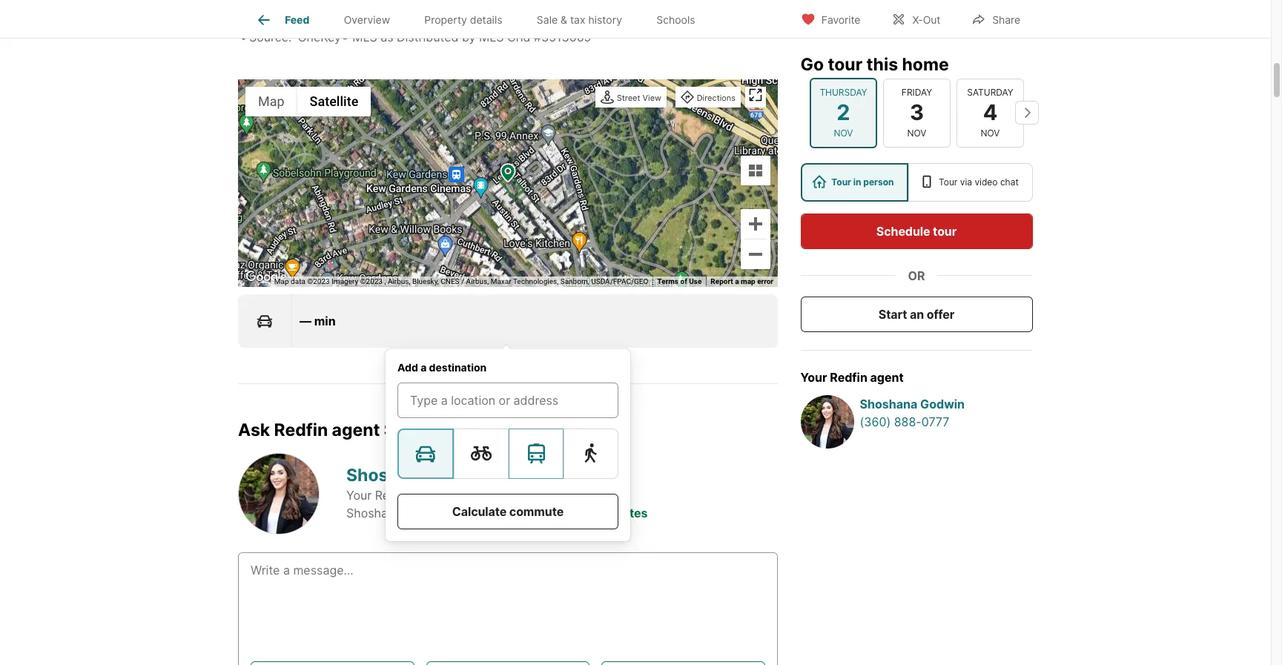 Task type: locate. For each thing, give the bounding box(es) containing it.
nov
[[834, 127, 853, 138], [907, 127, 927, 138], [981, 127, 1000, 138]]

tab list
[[238, 0, 724, 38]]

0 horizontal spatial tour
[[832, 176, 852, 187]]

0 vertical spatial agent
[[871, 369, 904, 384]]

godwin for shoshana godwin (360) 888-0777
[[921, 396, 965, 411]]

1 horizontal spatial nov
[[907, 127, 927, 138]]

terms
[[657, 277, 679, 285]]

0 horizontal spatial agent
[[332, 420, 380, 440]]

None button
[[810, 78, 877, 148], [883, 78, 951, 147], [957, 78, 1024, 147], [810, 78, 877, 148], [883, 78, 951, 147], [957, 78, 1024, 147]]

1 horizontal spatial your
[[801, 369, 828, 384]]

redfin inside redfin checked: 1 minute ago (nov 2, 2023 at 2:36pm) • source: onekey® mls as distributed by mls grid # 3513069
[[238, 12, 274, 27]]

3 nov from the left
[[981, 127, 1000, 138]]

—
[[300, 314, 311, 328]]

thursday
[[820, 87, 867, 98]]

airbus, right ,
[[388, 277, 410, 285]]

technologies,
[[513, 277, 559, 285]]

tour via video chat
[[939, 176, 1019, 187]]

godwin inside shoshana godwin (360) 888-0777
[[921, 396, 965, 411]]

shoshana godwin link up 0777
[[860, 395, 1033, 412]]

person
[[864, 176, 894, 187]]

1 horizontal spatial agent
[[871, 369, 904, 384]]

0 vertical spatial shoshana godwin link
[[860, 395, 1033, 412]]

0 horizontal spatial shoshana godwin link
[[346, 465, 497, 486]]

redfin up •
[[238, 12, 274, 27]]

usda/fpac/geo
[[591, 277, 648, 285]]

1 mls from the left
[[352, 29, 377, 44]]

checked:
[[277, 12, 328, 27]]

a for destination
[[421, 361, 427, 374]]

directions
[[697, 93, 736, 103]]

sanborn,
[[560, 277, 589, 285]]

source:
[[249, 29, 292, 44]]

0 horizontal spatial mls
[[352, 29, 377, 44]]

0 horizontal spatial airbus,
[[388, 277, 410, 285]]

airbus,
[[388, 277, 410, 285], [466, 277, 489, 285]]

tour for go
[[828, 53, 863, 74]]

1 horizontal spatial tour
[[939, 176, 958, 187]]

in inside option
[[854, 176, 862, 187]]

history
[[588, 14, 622, 26]]

4 inside saturday 4 nov
[[983, 99, 998, 125]]

0 vertical spatial in
[[854, 176, 862, 187]]

map left satellite
[[258, 94, 284, 109]]

video
[[975, 176, 998, 187]]

2 vertical spatial a
[[471, 420, 481, 440]]

minutes
[[601, 506, 648, 521]]

4 right about
[[590, 506, 598, 521]]

tour inside option
[[939, 176, 958, 187]]

nov inside friday 3 nov
[[907, 127, 927, 138]]

1 horizontal spatial 4
[[983, 99, 998, 125]]

your
[[801, 369, 828, 384], [346, 488, 372, 503]]

street view button
[[597, 88, 665, 108]]

2 ©2023 from the left
[[360, 277, 383, 285]]

1 vertical spatial map
[[274, 277, 289, 285]]

in left person
[[854, 176, 862, 187]]

ask
[[238, 420, 270, 440]]

4 down saturday
[[983, 99, 998, 125]]

,
[[385, 277, 386, 285]]

shoshana inside shoshana godwin (360) 888-0777
[[860, 396, 918, 411]]

0 vertical spatial 4
[[983, 99, 998, 125]]

1 vertical spatial tour
[[933, 223, 957, 238]]

redfin right ask
[[274, 420, 328, 440]]

menu bar containing map
[[245, 87, 371, 116]]

0 horizontal spatial in
[[541, 506, 551, 521]]

list box containing tour in person
[[801, 162, 1033, 201]]

feed
[[285, 14, 310, 26]]

shoshana godwin link
[[860, 395, 1033, 412], [346, 465, 497, 486]]

image of shoshana godwin image
[[801, 395, 854, 448]]

1 vertical spatial godwin
[[433, 465, 497, 486]]

0 vertical spatial your
[[801, 369, 828, 384]]

mls
[[352, 29, 377, 44], [479, 29, 504, 44]]

©2023
[[307, 277, 330, 285], [360, 277, 383, 285]]

nov inside saturday 4 nov
[[981, 127, 1000, 138]]

shoshana godwin your redfin agent shoshana godwin typically replies in about 4 minutes
[[346, 465, 648, 521]]

terms of use link
[[657, 277, 702, 285]]

destination
[[429, 361, 487, 374]]

2 tour from the left
[[939, 176, 958, 187]]

nov for 3
[[907, 127, 927, 138]]

godwin
[[921, 396, 965, 411], [433, 465, 497, 486], [405, 506, 448, 521]]

©2023 right data
[[307, 277, 330, 285]]

this
[[867, 53, 899, 74]]

0 horizontal spatial 4
[[590, 506, 598, 521]]

tour inside button
[[933, 223, 957, 238]]

map data ©2023  imagery ©2023 , airbus, bluesky, cnes / airbus, maxar technologies, sanborn, usda/fpac/geo
[[274, 277, 648, 285]]

0 horizontal spatial a
[[421, 361, 427, 374]]

tour right the schedule
[[933, 223, 957, 238]]

2 horizontal spatial a
[[735, 277, 739, 285]]

1 nov from the left
[[834, 127, 853, 138]]

tour left person
[[832, 176, 852, 187]]

Type a location or address text field
[[410, 392, 606, 410]]

mls down overview
[[352, 29, 377, 44]]

your up image of shoshana godwin
[[801, 369, 828, 384]]

a left map
[[735, 277, 739, 285]]

2:36pm)
[[499, 12, 546, 27]]

1 vertical spatial a
[[421, 361, 427, 374]]

a right add
[[421, 361, 427, 374]]

0 vertical spatial list box
[[801, 162, 1033, 201]]

directions button
[[677, 88, 739, 108]]

1 horizontal spatial mls
[[479, 29, 504, 44]]

by
[[462, 29, 476, 44]]

a down type a location or address text field
[[471, 420, 481, 440]]

1 horizontal spatial tour
[[933, 223, 957, 238]]

nov for 2
[[834, 127, 853, 138]]

1 horizontal spatial a
[[471, 420, 481, 440]]

tour
[[828, 53, 863, 74], [933, 223, 957, 238]]

nov down 2
[[834, 127, 853, 138]]

tour in person
[[832, 176, 894, 187]]

grid
[[507, 29, 531, 44]]

tour in person option
[[801, 162, 909, 201]]

2
[[837, 99, 850, 125]]

— min
[[300, 314, 336, 328]]

x-out
[[912, 13, 941, 26]]

0 vertical spatial a
[[735, 277, 739, 285]]

1 horizontal spatial ©2023
[[360, 277, 383, 285]]

agent
[[414, 488, 448, 503]]

shoshana godwin link up agent
[[346, 465, 497, 486]]

0 horizontal spatial ©2023
[[307, 277, 330, 285]]

list box up schedule tour button at the right of the page
[[801, 162, 1033, 201]]

calculate commute button
[[398, 494, 619, 530]]

schools tab
[[639, 2, 713, 38]]

menu bar
[[245, 87, 371, 116]]

airbus, right /
[[466, 277, 489, 285]]

0 horizontal spatial tour
[[828, 53, 863, 74]]

or
[[908, 268, 926, 283]]

1 horizontal spatial in
[[854, 176, 862, 187]]

godwin down agent
[[405, 506, 448, 521]]

map inside map popup button
[[258, 94, 284, 109]]

redfin left agent
[[375, 488, 411, 503]]

friday
[[902, 87, 932, 98]]

1 vertical spatial in
[[541, 506, 551, 521]]

a
[[735, 277, 739, 285], [421, 361, 427, 374], [471, 420, 481, 440]]

list box down type a location or address text field
[[398, 429, 619, 479]]

(360) 888-0777 link
[[860, 412, 1033, 430]]

error
[[757, 277, 774, 285]]

list box for this
[[801, 162, 1033, 201]]

tour for tour via video chat
[[939, 176, 958, 187]]

1
[[331, 12, 337, 27]]

map
[[258, 94, 284, 109], [274, 277, 289, 285]]

1 vertical spatial your
[[346, 488, 372, 503]]

mls down at
[[479, 29, 504, 44]]

at
[[485, 12, 496, 27]]

friday 3 nov
[[902, 87, 932, 138]]

0 vertical spatial map
[[258, 94, 284, 109]]

property details tab
[[407, 2, 520, 38]]

your left agent
[[346, 488, 372, 503]]

0777
[[922, 414, 950, 429]]

agent for ask
[[332, 420, 380, 440]]

©2023 left ,
[[360, 277, 383, 285]]

start
[[879, 306, 908, 321]]

your inside shoshana godwin your redfin agent shoshana godwin typically replies in about 4 minutes
[[346, 488, 372, 503]]

commute
[[509, 504, 564, 519]]

0 vertical spatial tour
[[828, 53, 863, 74]]

distributed
[[397, 29, 459, 44]]

1 horizontal spatial list box
[[801, 162, 1033, 201]]

tour left via at the right of the page
[[939, 176, 958, 187]]

report a map error link
[[711, 277, 774, 285]]

0 horizontal spatial your
[[346, 488, 372, 503]]

nov down saturday
[[981, 127, 1000, 138]]

sale & tax history
[[537, 14, 622, 26]]

0 horizontal spatial list box
[[398, 429, 619, 479]]

terms of use
[[657, 277, 702, 285]]

tour inside option
[[832, 176, 852, 187]]

godwin up "(360) 888-0777" link
[[921, 396, 965, 411]]

tour up thursday
[[828, 53, 863, 74]]

list box
[[801, 162, 1033, 201], [398, 429, 619, 479]]

map region
[[159, 0, 919, 361]]

tour via video chat option
[[909, 162, 1033, 201]]

4
[[983, 99, 998, 125], [590, 506, 598, 521]]

imagery
[[332, 277, 358, 285]]

godwin up typically
[[433, 465, 497, 486]]

2 nov from the left
[[907, 127, 927, 138]]

redfin
[[238, 12, 274, 27], [830, 369, 868, 384], [274, 420, 328, 440], [375, 488, 411, 503]]

report a map error
[[711, 277, 774, 285]]

1 tour from the left
[[832, 176, 852, 187]]

x-out button
[[879, 3, 953, 34]]

1 horizontal spatial airbus,
[[466, 277, 489, 285]]

add a destination
[[398, 361, 487, 374]]

0 horizontal spatial nov
[[834, 127, 853, 138]]

in left about
[[541, 506, 551, 521]]

street view
[[617, 93, 662, 103]]

1 vertical spatial list box
[[398, 429, 619, 479]]

in inside shoshana godwin your redfin agent shoshana godwin typically replies in about 4 minutes
[[541, 506, 551, 521]]

1 vertical spatial agent
[[332, 420, 380, 440]]

calculate commute
[[452, 504, 564, 519]]

1 vertical spatial 4
[[590, 506, 598, 521]]

0 vertical spatial godwin
[[921, 396, 965, 411]]

your redfin agent
[[801, 369, 904, 384]]

map left data
[[274, 277, 289, 285]]

2 horizontal spatial nov
[[981, 127, 1000, 138]]

nov inside thursday 2 nov
[[834, 127, 853, 138]]

nov down 3 at the top right of page
[[907, 127, 927, 138]]



Task type: describe. For each thing, give the bounding box(es) containing it.
min
[[314, 314, 336, 328]]

redfin inside shoshana godwin your redfin agent shoshana godwin typically replies in about 4 minutes
[[375, 488, 411, 503]]

#
[[534, 29, 541, 44]]

home
[[903, 53, 949, 74]]

property
[[424, 14, 467, 26]]

minute
[[340, 12, 380, 27]]

next image
[[1015, 101, 1039, 125]]

•
[[240, 29, 247, 44]]

satellite button
[[297, 87, 371, 116]]

share button
[[959, 3, 1033, 34]]

add
[[398, 361, 418, 374]]

out
[[923, 13, 941, 26]]

bluesky,
[[412, 277, 439, 285]]

go
[[801, 53, 824, 74]]

2 vertical spatial godwin
[[405, 506, 448, 521]]

redfin up image of shoshana godwin
[[830, 369, 868, 384]]

ago
[[383, 12, 405, 27]]

1 airbus, from the left
[[388, 277, 410, 285]]

3513069
[[541, 29, 592, 44]]

tax
[[570, 14, 586, 26]]

2,
[[438, 12, 449, 27]]

nov for 4
[[981, 127, 1000, 138]]

report
[[711, 277, 733, 285]]

agent for your
[[871, 369, 904, 384]]

/
[[461, 277, 464, 285]]

overview tab
[[327, 2, 407, 38]]

map for map data ©2023  imagery ©2023 , airbus, bluesky, cnes / airbus, maxar technologies, sanborn, usda/fpac/geo
[[274, 277, 289, 285]]

list box for destination
[[398, 429, 619, 479]]

a for map
[[735, 277, 739, 285]]

2023
[[452, 12, 481, 27]]

ask redfin agent shoshana a question
[[238, 420, 558, 440]]

2 mls from the left
[[479, 29, 504, 44]]

4 inside shoshana godwin your redfin agent shoshana godwin typically replies in about 4 minutes
[[590, 506, 598, 521]]

start an offer button
[[801, 296, 1033, 332]]

maxar
[[491, 277, 511, 285]]

use
[[689, 277, 702, 285]]

sale & tax history tab
[[520, 2, 639, 38]]

about
[[554, 506, 587, 521]]

map
[[741, 277, 755, 285]]

details
[[470, 14, 503, 26]]

your redfin agentshoshana godwin image
[[238, 453, 320, 534]]

2 airbus, from the left
[[466, 277, 489, 285]]

chat
[[1001, 176, 1019, 187]]

3
[[910, 99, 924, 125]]

go tour this home
[[801, 53, 949, 74]]

tour for tour in person
[[832, 176, 852, 187]]

schools
[[657, 14, 695, 26]]

godwin for shoshana godwin your redfin agent shoshana godwin typically replies in about 4 minutes
[[433, 465, 497, 486]]

google image
[[242, 268, 291, 287]]

onekey®
[[298, 29, 349, 44]]

schedule tour button
[[801, 213, 1033, 248]]

1 horizontal spatial shoshana godwin link
[[860, 395, 1033, 412]]

typically
[[451, 506, 497, 521]]

sale
[[537, 14, 558, 26]]

calculate
[[452, 504, 507, 519]]

via
[[961, 176, 973, 187]]

shoshana godwin (360) 888-0777
[[860, 396, 965, 429]]

schedule tour
[[877, 223, 957, 238]]

map for map
[[258, 94, 284, 109]]

map button
[[245, 87, 297, 116]]

start an offer
[[879, 306, 955, 321]]

an
[[910, 306, 925, 321]]

share
[[993, 13, 1020, 26]]

(nov
[[408, 12, 435, 27]]

saturday
[[967, 87, 1014, 98]]

&
[[561, 14, 567, 26]]

1 ©2023 from the left
[[307, 277, 330, 285]]

saturday 4 nov
[[967, 87, 1014, 138]]

thursday 2 nov
[[820, 87, 867, 138]]

street
[[617, 93, 640, 103]]

view
[[643, 93, 662, 103]]

schedule
[[877, 223, 931, 238]]

favorite button
[[788, 3, 873, 34]]

feed link
[[255, 11, 310, 29]]

redfin checked: 1 minute ago (nov 2, 2023 at 2:36pm) • source: onekey® mls as distributed by mls grid # 3513069
[[238, 12, 592, 44]]

tour for schedule
[[933, 223, 957, 238]]

data
[[291, 277, 305, 285]]

(360)
[[860, 414, 891, 429]]

question
[[485, 420, 558, 440]]

as
[[381, 29, 393, 44]]

888-
[[895, 414, 922, 429]]

Write a message... text field
[[251, 561, 765, 614]]

offer
[[927, 306, 955, 321]]

favorite
[[822, 13, 861, 26]]

1 vertical spatial shoshana godwin link
[[346, 465, 497, 486]]

property details
[[424, 14, 503, 26]]

of
[[680, 277, 687, 285]]

tab list containing feed
[[238, 0, 724, 38]]

cnes
[[441, 277, 459, 285]]



Task type: vqa. For each thing, say whether or not it's contained in the screenshot.
leftmost ask a question
no



